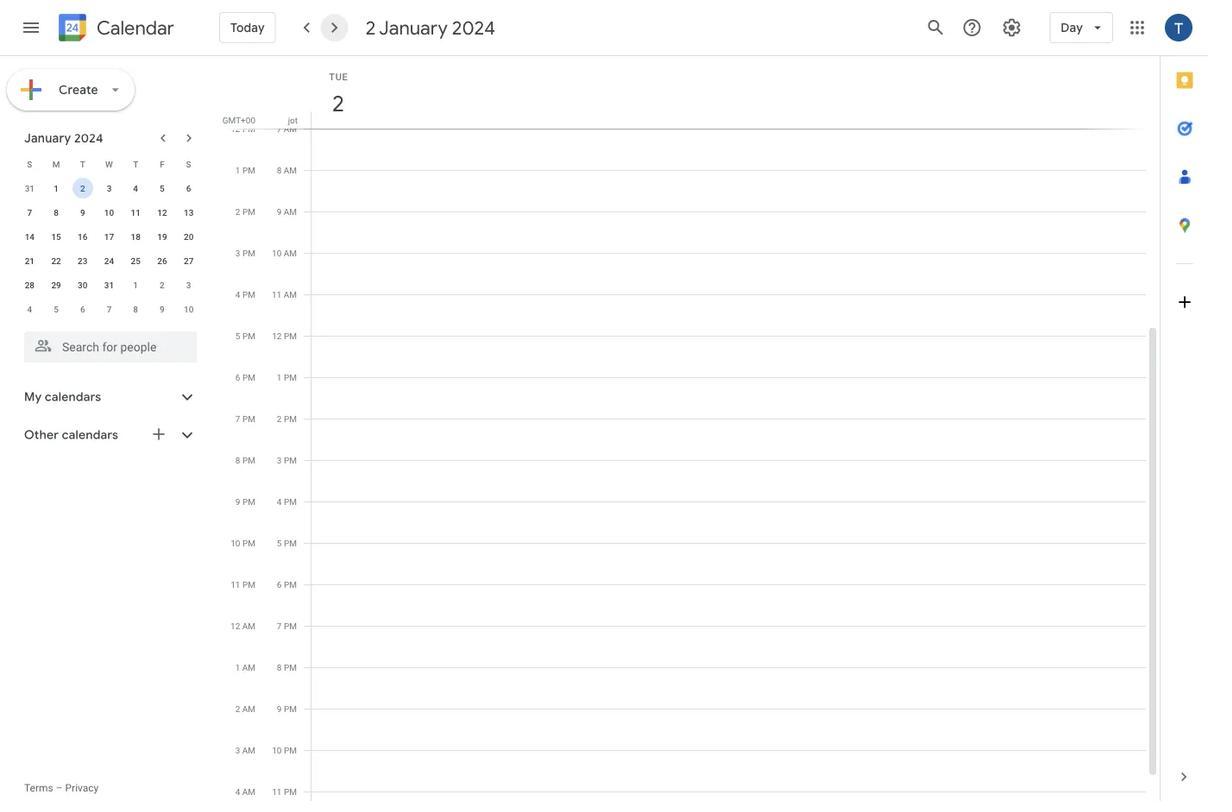 Task type: describe. For each thing, give the bounding box(es) containing it.
3 am
[[235, 745, 255, 755]]

m
[[52, 159, 60, 169]]

0 vertical spatial 2 pm
[[236, 206, 255, 217]]

15 element
[[46, 226, 67, 247]]

2 inside cell
[[80, 183, 85, 193]]

tue 2
[[329, 71, 348, 118]]

0 vertical spatial 7 pm
[[236, 413, 255, 424]]

17 element
[[99, 226, 120, 247]]

2 s from the left
[[186, 159, 191, 169]]

tue
[[329, 71, 348, 82]]

calendar
[[97, 16, 174, 40]]

other
[[24, 427, 59, 443]]

19 element
[[152, 226, 173, 247]]

0 vertical spatial 4 pm
[[236, 289, 255, 300]]

2 am
[[235, 703, 255, 714]]

1 horizontal spatial 10 pm
[[272, 745, 297, 755]]

am for 2 am
[[242, 703, 255, 714]]

10 february element
[[178, 299, 199, 319]]

gmt+00
[[222, 115, 255, 125]]

calendar heading
[[93, 16, 174, 40]]

27 element
[[178, 250, 199, 271]]

7 am
[[277, 123, 297, 134]]

1 horizontal spatial 7 pm
[[277, 621, 297, 631]]

23
[[78, 255, 88, 266]]

am for 1 am
[[242, 662, 255, 672]]

day
[[1061, 20, 1083, 35]]

7 inside 'element'
[[107, 304, 112, 314]]

today button
[[219, 7, 276, 48]]

12 am
[[231, 621, 255, 631]]

1 vertical spatial january
[[24, 130, 71, 146]]

row containing 28
[[16, 273, 202, 297]]

19
[[157, 231, 167, 242]]

24 element
[[99, 250, 120, 271]]

0 vertical spatial 9 pm
[[236, 496, 255, 507]]

create button
[[7, 69, 135, 110]]

11 inside january 2024 grid
[[131, 207, 141, 218]]

20 element
[[178, 226, 199, 247]]

1 down 12 am
[[235, 662, 240, 672]]

10 am
[[272, 248, 297, 258]]

row containing 31
[[16, 176, 202, 200]]

1 vertical spatial 6 pm
[[277, 579, 297, 590]]

1 vertical spatial 12 pm
[[272, 331, 297, 341]]

1 horizontal spatial 8 pm
[[277, 662, 297, 672]]

add other calendars image
[[150, 426, 167, 443]]

6 february element
[[72, 299, 93, 319]]

my
[[24, 389, 42, 405]]

1 horizontal spatial 2 pm
[[277, 413, 297, 424]]

21 element
[[19, 250, 40, 271]]

settings menu image
[[1002, 17, 1022, 38]]

0 horizontal spatial 1 pm
[[236, 165, 255, 175]]

w
[[105, 159, 113, 169]]

1 down 11 am
[[277, 372, 282, 382]]

28
[[25, 280, 35, 290]]

january 2024 grid
[[16, 152, 202, 321]]

15
[[51, 231, 61, 242]]

12 down 11 am
[[272, 331, 282, 341]]

january 2024
[[24, 130, 103, 146]]

1 down 25 "element"
[[133, 280, 138, 290]]

31 december element
[[19, 178, 40, 199]]

22
[[51, 255, 61, 266]]

am for 4 am
[[242, 786, 255, 797]]

4 am
[[235, 786, 255, 797]]

10 up 12 am
[[231, 538, 240, 548]]

–
[[56, 782, 63, 794]]

1 vertical spatial 1 pm
[[277, 372, 297, 382]]

0 horizontal spatial 3 pm
[[236, 248, 255, 258]]

30 element
[[72, 274, 93, 295]]

calendar element
[[55, 10, 174, 48]]

am for 9 am
[[284, 206, 297, 217]]

0 vertical spatial january
[[379, 16, 448, 40]]

14 element
[[19, 226, 40, 247]]

Search for people text field
[[35, 331, 186, 363]]

1 left 8 am
[[236, 165, 240, 175]]

2 january 2024
[[366, 16, 495, 40]]

2 cell
[[69, 176, 96, 200]]

other calendars button
[[3, 421, 214, 449]]

12 inside january 2024 grid
[[157, 207, 167, 218]]

22 element
[[46, 250, 67, 271]]

today
[[230, 20, 265, 35]]

30
[[78, 280, 88, 290]]

9 february element
[[152, 299, 173, 319]]

9 inside "element"
[[160, 304, 165, 314]]

row containing s
[[16, 152, 202, 176]]



Task type: vqa. For each thing, say whether or not it's contained in the screenshot.
TUESDAY, JUNE 11 Element
no



Task type: locate. For each thing, give the bounding box(es) containing it.
0 vertical spatial 12 pm
[[231, 123, 255, 134]]

terms
[[24, 782, 53, 794]]

s up 31 december element
[[27, 159, 32, 169]]

10 up 11 am
[[272, 248, 282, 258]]

31 element
[[99, 274, 120, 295]]

create
[[59, 82, 98, 98]]

am for 7 am
[[284, 123, 297, 134]]

1 s from the left
[[27, 159, 32, 169]]

t
[[80, 159, 85, 169], [133, 159, 138, 169]]

0 vertical spatial 5 pm
[[236, 331, 255, 341]]

row down w
[[16, 176, 202, 200]]

8 february element
[[125, 299, 146, 319]]

5 pm
[[236, 331, 255, 341], [277, 538, 297, 548]]

1 vertical spatial 11 pm
[[272, 786, 297, 797]]

1 am
[[235, 662, 255, 672]]

1 horizontal spatial 1 pm
[[277, 372, 297, 382]]

0 horizontal spatial t
[[80, 159, 85, 169]]

f
[[160, 159, 165, 169]]

2 february element
[[152, 274, 173, 295]]

9 pm
[[236, 496, 255, 507], [277, 703, 297, 714]]

calendars for my calendars
[[45, 389, 101, 405]]

6
[[186, 183, 191, 193], [80, 304, 85, 314], [236, 372, 240, 382], [277, 579, 282, 590]]

0 horizontal spatial january
[[24, 130, 71, 146]]

18
[[131, 231, 141, 242]]

12 left 7 am
[[231, 123, 240, 134]]

1 horizontal spatial s
[[186, 159, 191, 169]]

0 horizontal spatial 9 pm
[[236, 496, 255, 507]]

privacy
[[65, 782, 99, 794]]

11 pm right 4 am
[[272, 786, 297, 797]]

0 vertical spatial 10 pm
[[231, 538, 255, 548]]

0 horizontal spatial 2024
[[74, 130, 103, 146]]

8 am
[[277, 165, 297, 175]]

10 up 17 at the top left of page
[[104, 207, 114, 218]]

7
[[277, 123, 282, 134], [27, 207, 32, 218], [107, 304, 112, 314], [236, 413, 240, 424], [277, 621, 282, 631]]

calendars down my calendars dropdown button
[[62, 427, 118, 443]]

1 horizontal spatial 6 pm
[[277, 579, 297, 590]]

1 vertical spatial 3 pm
[[277, 455, 297, 465]]

3
[[107, 183, 112, 193], [236, 248, 240, 258], [186, 280, 191, 290], [277, 455, 282, 465], [235, 745, 240, 755]]

16 element
[[72, 226, 93, 247]]

0 horizontal spatial 8 pm
[[236, 455, 255, 465]]

13 element
[[178, 202, 199, 223]]

11 down 10 am
[[272, 289, 282, 300]]

am for 3 am
[[242, 745, 255, 755]]

23 element
[[72, 250, 93, 271]]

t left f
[[133, 159, 138, 169]]

11 am
[[272, 289, 297, 300]]

6 pm
[[236, 372, 255, 382], [277, 579, 297, 590]]

0 horizontal spatial 2 pm
[[236, 206, 255, 217]]

31 for 31 december element
[[25, 183, 35, 193]]

0 horizontal spatial 11 pm
[[231, 579, 255, 590]]

row down 31 element
[[16, 297, 202, 321]]

14
[[25, 231, 35, 242]]

main drawer image
[[21, 17, 41, 38]]

8 pm
[[236, 455, 255, 465], [277, 662, 297, 672]]

2 pm
[[236, 206, 255, 217], [277, 413, 297, 424]]

am down 3 am
[[242, 786, 255, 797]]

29 element
[[46, 274, 67, 295]]

11
[[131, 207, 141, 218], [272, 289, 282, 300], [231, 579, 240, 590], [272, 786, 282, 797]]

terms link
[[24, 782, 53, 794]]

privacy link
[[65, 782, 99, 794]]

28 element
[[19, 274, 40, 295]]

5 inside 5 february element
[[54, 304, 59, 314]]

None search field
[[0, 325, 214, 363]]

0 vertical spatial 2024
[[452, 16, 495, 40]]

row group
[[16, 176, 202, 321]]

0 horizontal spatial 5 pm
[[236, 331, 255, 341]]

2 inside tue 2
[[331, 89, 343, 118]]

7 pm
[[236, 413, 255, 424], [277, 621, 297, 631]]

1 vertical spatial 2 pm
[[277, 413, 297, 424]]

am up 8 am
[[284, 123, 297, 134]]

10 right 3 am
[[272, 745, 282, 755]]

17
[[104, 231, 114, 242]]

row up 17 element
[[16, 200, 202, 224]]

31 down 24
[[104, 280, 114, 290]]

11 element
[[125, 202, 146, 223]]

1
[[236, 165, 240, 175], [54, 183, 59, 193], [133, 280, 138, 290], [277, 372, 282, 382], [235, 662, 240, 672]]

1 horizontal spatial 4 pm
[[277, 496, 297, 507]]

3 february element
[[178, 274, 199, 295]]

7 february element
[[99, 299, 120, 319]]

12
[[231, 123, 240, 134], [157, 207, 167, 218], [272, 331, 282, 341], [231, 621, 240, 631]]

11 pm up 12 am
[[231, 579, 255, 590]]

2 column header
[[311, 56, 1146, 129]]

t up 2 cell
[[80, 159, 85, 169]]

january
[[379, 16, 448, 40], [24, 130, 71, 146]]

9
[[277, 206, 282, 217], [80, 207, 85, 218], [160, 304, 165, 314], [236, 496, 240, 507], [277, 703, 282, 714]]

row up 31 element
[[16, 249, 202, 273]]

other calendars
[[24, 427, 118, 443]]

1 vertical spatial 10 pm
[[272, 745, 297, 755]]

31
[[25, 183, 35, 193], [104, 280, 114, 290]]

0 horizontal spatial 6 pm
[[236, 372, 255, 382]]

2
[[366, 16, 376, 40], [331, 89, 343, 118], [80, 183, 85, 193], [236, 206, 240, 217], [160, 280, 165, 290], [277, 413, 282, 424], [235, 703, 240, 714]]

my calendars button
[[3, 383, 214, 411]]

25
[[131, 255, 141, 266]]

26 element
[[152, 250, 173, 271]]

row up 7 february 'element'
[[16, 273, 202, 297]]

row group containing 31
[[16, 176, 202, 321]]

row containing 7
[[16, 200, 202, 224]]

s right f
[[186, 159, 191, 169]]

calendars inside dropdown button
[[62, 427, 118, 443]]

11 up 18
[[131, 207, 141, 218]]

am up 1 am
[[242, 621, 255, 631]]

1 down m
[[54, 183, 59, 193]]

am up 9 am
[[284, 165, 297, 175]]

am up 2 am
[[242, 662, 255, 672]]

10 down 3 february element
[[184, 304, 194, 314]]

16
[[78, 231, 88, 242]]

1 vertical spatial 7 pm
[[277, 621, 297, 631]]

am for 11 am
[[284, 289, 297, 300]]

1 t from the left
[[80, 159, 85, 169]]

1 horizontal spatial 9 pm
[[277, 703, 297, 714]]

1 horizontal spatial t
[[133, 159, 138, 169]]

1 vertical spatial 8 pm
[[277, 662, 297, 672]]

0 horizontal spatial 4 pm
[[236, 289, 255, 300]]

2 t from the left
[[133, 159, 138, 169]]

12 pm
[[231, 123, 255, 134], [272, 331, 297, 341]]

1 vertical spatial 5 pm
[[277, 538, 297, 548]]

row containing 21
[[16, 249, 202, 273]]

2 grid
[[221, 56, 1160, 801]]

5 row from the top
[[16, 249, 202, 273]]

calendars up other calendars
[[45, 389, 101, 405]]

11 pm
[[231, 579, 255, 590], [272, 786, 297, 797]]

3 row from the top
[[16, 200, 202, 224]]

11 up 12 am
[[231, 579, 240, 590]]

0 vertical spatial 6 pm
[[236, 372, 255, 382]]

am down 8 am
[[284, 206, 297, 217]]

0 horizontal spatial s
[[27, 159, 32, 169]]

26
[[157, 255, 167, 266]]

jot
[[288, 115, 298, 125]]

20
[[184, 231, 194, 242]]

29
[[51, 280, 61, 290]]

1 vertical spatial 31
[[104, 280, 114, 290]]

12 pm left 7 am
[[231, 123, 255, 134]]

12 up 19
[[157, 207, 167, 218]]

31 for 31 element
[[104, 280, 114, 290]]

calendars
[[45, 389, 101, 405], [62, 427, 118, 443]]

1 vertical spatial 2024
[[74, 130, 103, 146]]

4 row from the top
[[16, 224, 202, 249]]

row down 10 element
[[16, 224, 202, 249]]

calendars inside dropdown button
[[45, 389, 101, 405]]

s
[[27, 159, 32, 169], [186, 159, 191, 169]]

2024
[[452, 16, 495, 40], [74, 130, 103, 146]]

1 horizontal spatial 5 pm
[[277, 538, 297, 548]]

27
[[184, 255, 194, 266]]

0 vertical spatial 8 pm
[[236, 455, 255, 465]]

row up 10 element
[[16, 152, 202, 176]]

0 horizontal spatial 31
[[25, 183, 35, 193]]

4
[[133, 183, 138, 193], [236, 289, 240, 300], [27, 304, 32, 314], [277, 496, 282, 507], [235, 786, 240, 797]]

4 february element
[[19, 299, 40, 319]]

10 pm right 3 am
[[272, 745, 297, 755]]

1 horizontal spatial january
[[379, 16, 448, 40]]

10 element
[[99, 202, 120, 223]]

am down 9 am
[[284, 248, 297, 258]]

1 vertical spatial calendars
[[62, 427, 118, 443]]

am
[[284, 123, 297, 134], [284, 165, 297, 175], [284, 206, 297, 217], [284, 248, 297, 258], [284, 289, 297, 300], [242, 621, 255, 631], [242, 662, 255, 672], [242, 703, 255, 714], [242, 745, 255, 755], [242, 786, 255, 797]]

terms – privacy
[[24, 782, 99, 794]]

12 element
[[152, 202, 173, 223]]

3 pm
[[236, 248, 255, 258], [277, 455, 297, 465]]

pm
[[243, 123, 255, 134], [243, 165, 255, 175], [243, 206, 255, 217], [243, 248, 255, 258], [243, 289, 255, 300], [243, 331, 255, 341], [284, 331, 297, 341], [243, 372, 255, 382], [284, 372, 297, 382], [243, 413, 255, 424], [284, 413, 297, 424], [243, 455, 255, 465], [284, 455, 297, 465], [243, 496, 255, 507], [284, 496, 297, 507], [243, 538, 255, 548], [284, 538, 297, 548], [243, 579, 255, 590], [284, 579, 297, 590], [284, 621, 297, 631], [284, 662, 297, 672], [284, 703, 297, 714], [284, 745, 297, 755], [284, 786, 297, 797]]

0 vertical spatial 1 pm
[[236, 165, 255, 175]]

1 horizontal spatial 2024
[[452, 16, 495, 40]]

18 element
[[125, 226, 146, 247]]

calendars for other calendars
[[62, 427, 118, 443]]

am down 1 am
[[242, 703, 255, 714]]

10 pm up 12 am
[[231, 538, 255, 548]]

tuesday, 2 january element
[[319, 84, 358, 123]]

9 am
[[277, 206, 297, 217]]

31 up 14
[[25, 183, 35, 193]]

10
[[104, 207, 114, 218], [272, 248, 282, 258], [184, 304, 194, 314], [231, 538, 240, 548], [272, 745, 282, 755]]

5 february element
[[46, 299, 67, 319]]

0 vertical spatial calendars
[[45, 389, 101, 405]]

am for 10 am
[[284, 248, 297, 258]]

am for 8 am
[[284, 165, 297, 175]]

1 horizontal spatial 12 pm
[[272, 331, 297, 341]]

11 right 4 am
[[272, 786, 282, 797]]

0 horizontal spatial 10 pm
[[231, 538, 255, 548]]

1 row from the top
[[16, 152, 202, 176]]

6 row from the top
[[16, 273, 202, 297]]

0 vertical spatial 11 pm
[[231, 579, 255, 590]]

1 february element
[[125, 274, 146, 295]]

1 vertical spatial 4 pm
[[277, 496, 297, 507]]

7 row from the top
[[16, 297, 202, 321]]

row
[[16, 152, 202, 176], [16, 176, 202, 200], [16, 200, 202, 224], [16, 224, 202, 249], [16, 249, 202, 273], [16, 273, 202, 297], [16, 297, 202, 321]]

day button
[[1050, 7, 1113, 48]]

row containing 14
[[16, 224, 202, 249]]

1 vertical spatial 9 pm
[[277, 703, 297, 714]]

my calendars
[[24, 389, 101, 405]]

10 pm
[[231, 538, 255, 548], [272, 745, 297, 755]]

21
[[25, 255, 35, 266]]

1 pm
[[236, 165, 255, 175], [277, 372, 297, 382]]

12 up 1 am
[[231, 621, 240, 631]]

12 pm down 11 am
[[272, 331, 297, 341]]

row containing 4
[[16, 297, 202, 321]]

1 horizontal spatial 11 pm
[[272, 786, 297, 797]]

24
[[104, 255, 114, 266]]

8
[[277, 165, 282, 175], [54, 207, 59, 218], [133, 304, 138, 314], [236, 455, 240, 465], [277, 662, 282, 672]]

0 vertical spatial 31
[[25, 183, 35, 193]]

5
[[160, 183, 165, 193], [54, 304, 59, 314], [236, 331, 240, 341], [277, 538, 282, 548]]

25 element
[[125, 250, 146, 271]]

4 pm
[[236, 289, 255, 300], [277, 496, 297, 507]]

1 horizontal spatial 31
[[104, 280, 114, 290]]

1 pm down 11 am
[[277, 372, 297, 382]]

am down 2 am
[[242, 745, 255, 755]]

am down 10 am
[[284, 289, 297, 300]]

2 row from the top
[[16, 176, 202, 200]]

0 horizontal spatial 7 pm
[[236, 413, 255, 424]]

1 pm left 8 am
[[236, 165, 255, 175]]

0 vertical spatial 3 pm
[[236, 248, 255, 258]]

tab list
[[1161, 56, 1208, 753]]

am for 12 am
[[242, 621, 255, 631]]

1 horizontal spatial 3 pm
[[277, 455, 297, 465]]

13
[[184, 207, 194, 218]]

0 horizontal spatial 12 pm
[[231, 123, 255, 134]]



